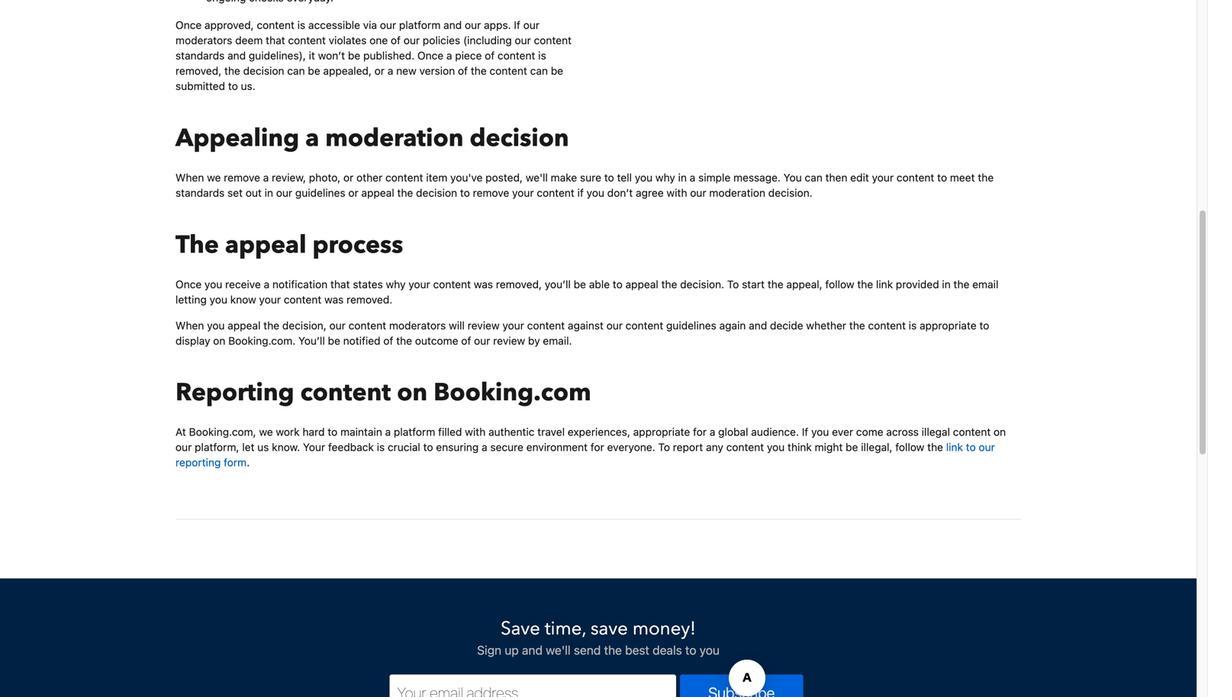 Task type: vqa. For each thing, say whether or not it's contained in the screenshot.
tell on the right top of page
yes



Task type: locate. For each thing, give the bounding box(es) containing it.
states
[[353, 278, 383, 291]]

0 vertical spatial once
[[176, 19, 202, 31]]

1 vertical spatial we
[[259, 426, 273, 439]]

process
[[313, 228, 403, 262]]

1 vertical spatial platform
[[394, 426, 435, 439]]

decision down the "guidelines)," in the left of the page
[[243, 65, 284, 77]]

be inside at booking.com, we work hard to maintain a platform filled with authentic travel experiences, appropriate for a global audience. if you ever come across illegal content on our platform, let us know. your feedback is crucial to ensuring a secure environment for everyone. to report any content you think might be illegal, follow the
[[846, 441, 858, 454]]

0 vertical spatial standards
[[176, 49, 225, 62]]

money!
[[633, 617, 696, 642]]

you up might
[[811, 426, 829, 439]]

is left accessible
[[297, 19, 305, 31]]

once for moderators
[[176, 19, 202, 31]]

in left the simple
[[678, 171, 687, 184]]

review
[[468, 319, 500, 332], [493, 334, 525, 347]]

once up letting
[[176, 278, 202, 291]]

a left secure
[[482, 441, 487, 454]]

0 vertical spatial decision.
[[768, 187, 813, 199]]

1 horizontal spatial moderators
[[389, 319, 446, 332]]

illegal
[[922, 426, 950, 439]]

that inside once you receive a notification that states why your content was removed, you'll be able to appeal the decision. to start the appeal, follow the link provided in the email letting you know your content was removed.
[[330, 278, 350, 291]]

with right agree
[[667, 187, 687, 199]]

0 horizontal spatial to
[[658, 441, 670, 454]]

is
[[297, 19, 305, 31], [538, 49, 546, 62], [909, 319, 917, 332], [377, 441, 385, 454]]

come
[[856, 426, 883, 439]]

1 vertical spatial to
[[658, 441, 670, 454]]

of right notified
[[383, 334, 393, 347]]

0 vertical spatial follow
[[825, 278, 854, 291]]

that
[[266, 34, 285, 47], [330, 278, 350, 291]]

0 horizontal spatial we
[[207, 171, 221, 184]]

0 vertical spatial that
[[266, 34, 285, 47]]

1 horizontal spatial decision.
[[768, 187, 813, 199]]

0 vertical spatial we'll
[[526, 171, 548, 184]]

when you appeal the decision, our content moderators will review your content against our content guidelines again and decide whether the content is appropriate to display on booking.com. you'll be notified of the outcome of our review by email.
[[176, 319, 989, 347]]

the
[[224, 65, 240, 77], [471, 65, 487, 77], [978, 171, 994, 184], [397, 187, 413, 199], [661, 278, 677, 291], [768, 278, 784, 291], [857, 278, 873, 291], [954, 278, 970, 291], [263, 319, 279, 332], [849, 319, 865, 332], [396, 334, 412, 347], [927, 441, 943, 454], [604, 643, 622, 658]]

1 horizontal spatial remove
[[473, 187, 509, 199]]

if
[[514, 19, 520, 31], [802, 426, 808, 439]]

1 vertical spatial link
[[946, 441, 963, 454]]

when inside when we remove a review, photo, or other content item you've posted, we'll make sure to tell you why in a simple message. you can then edit your content to meet the standards set out in our guidelines or appeal the decision to remove your content if you don't agree with our moderation decision.
[[176, 171, 204, 184]]

again
[[719, 319, 746, 332]]

receive
[[225, 278, 261, 291]]

1 vertical spatial moderation
[[709, 187, 765, 199]]

0 vertical spatial moderation
[[325, 122, 464, 155]]

your right 'will' at the left top of page
[[502, 319, 524, 332]]

to inside at booking.com, we work hard to maintain a platform filled with authentic travel experiences, appropriate for a global audience. if you ever come across illegal content on our platform, let us know. your feedback is crucial to ensuring a secure environment for everyone. to report any content you think might be illegal, follow the
[[658, 441, 670, 454]]

1 horizontal spatial guidelines
[[666, 319, 716, 332]]

form
[[224, 456, 247, 469]]

decision down "item"
[[416, 187, 457, 199]]

for down experiences,
[[591, 441, 604, 454]]

1 vertical spatial removed,
[[496, 278, 542, 291]]

appropriate up report
[[633, 426, 690, 439]]

of up published.
[[391, 34, 401, 47]]

message.
[[733, 171, 781, 184]]

0 horizontal spatial guidelines
[[295, 187, 345, 199]]

1 horizontal spatial that
[[330, 278, 350, 291]]

is left crucial on the bottom left of the page
[[377, 441, 385, 454]]

removed, up "submitted" in the top left of the page
[[176, 65, 221, 77]]

a right receive
[[264, 278, 270, 291]]

on right illegal at bottom right
[[994, 426, 1006, 439]]

1 vertical spatial when
[[176, 319, 204, 332]]

0 horizontal spatial moderators
[[176, 34, 232, 47]]

0 vertical spatial to
[[727, 278, 739, 291]]

link
[[876, 278, 893, 291], [946, 441, 963, 454]]

when for when we remove a review, photo, or other content item you've posted, we'll make sure to tell you why in a simple message. you can then edit your content to meet the standards set out in our guidelines or appeal the decision to remove your content if you don't agree with our moderation decision.
[[176, 171, 204, 184]]

can inside when we remove a review, photo, or other content item you've posted, we'll make sure to tell you why in a simple message. you can then edit your content to meet the standards set out in our guidelines or appeal the decision to remove your content if you don't agree with our moderation decision.
[[805, 171, 823, 184]]

Your email address email field
[[390, 675, 676, 698]]

can
[[287, 65, 305, 77], [530, 65, 548, 77], [805, 171, 823, 184]]

then
[[825, 171, 847, 184]]

follow right appeal,
[[825, 278, 854, 291]]

2 standards from the top
[[176, 187, 225, 199]]

a up crucial on the bottom left of the page
[[385, 426, 391, 439]]

and right again
[[749, 319, 767, 332]]

review right 'will' at the left top of page
[[468, 319, 500, 332]]

removed,
[[176, 65, 221, 77], [496, 278, 542, 291]]

appeal
[[361, 187, 394, 199], [225, 228, 306, 262], [625, 278, 658, 291], [228, 319, 261, 332]]

environment
[[526, 441, 588, 454]]

0 vertical spatial if
[[514, 19, 520, 31]]

2 vertical spatial decision
[[416, 187, 457, 199]]

crucial
[[388, 441, 420, 454]]

your
[[303, 441, 325, 454]]

appeal down other
[[361, 187, 394, 199]]

on up crucial on the bottom left of the page
[[397, 376, 427, 410]]

1 vertical spatial standards
[[176, 187, 225, 199]]

1 vertical spatial why
[[386, 278, 406, 291]]

that left states
[[330, 278, 350, 291]]

1 vertical spatial on
[[397, 376, 427, 410]]

the down save
[[604, 643, 622, 658]]

1 horizontal spatial appropriate
[[920, 319, 977, 332]]

us
[[257, 441, 269, 454]]

a inside once you receive a notification that states why your content was removed, you'll be able to appeal the decision. to start the appeal, follow the link provided in the email letting you know your content was removed.
[[264, 278, 270, 291]]

or inside once approved, content is accessible via our platform and our apps. if our moderators deem that content violates one of our policies (including our content standards and guidelines), it won't be published. once a piece of content is removed, the decision can be appealed, or a new version of the content can be submitted to us.
[[375, 65, 385, 77]]

link down illegal at bottom right
[[946, 441, 963, 454]]

we'll left "make" at the left top of the page
[[526, 171, 548, 184]]

1 horizontal spatial was
[[474, 278, 493, 291]]

why inside once you receive a notification that states why your content was removed, you'll be able to appeal the decision. to start the appeal, follow the link provided in the email letting you know your content was removed.
[[386, 278, 406, 291]]

when
[[176, 171, 204, 184], [176, 319, 204, 332]]

0 vertical spatial appropriate
[[920, 319, 977, 332]]

1 horizontal spatial why
[[655, 171, 675, 184]]

1 vertical spatial follow
[[895, 441, 924, 454]]

was left you'll
[[474, 278, 493, 291]]

0 vertical spatial review
[[468, 319, 500, 332]]

1 horizontal spatial with
[[667, 187, 687, 199]]

if up think
[[802, 426, 808, 439]]

on right display
[[213, 334, 225, 347]]

your down posted,
[[512, 187, 534, 199]]

1 when from the top
[[176, 171, 204, 184]]

why up agree
[[655, 171, 675, 184]]

if right apps.
[[514, 19, 520, 31]]

you inside the when you appeal the decision, our content moderators will review your content against our content guidelines again and decide whether the content is appropriate to display on booking.com. you'll be notified of the outcome of our review by email.
[[207, 319, 225, 332]]

appeal right able
[[625, 278, 658, 291]]

decision. left start
[[680, 278, 724, 291]]

with up ensuring
[[465, 426, 486, 439]]

1 horizontal spatial link
[[946, 441, 963, 454]]

2 vertical spatial once
[[176, 278, 202, 291]]

(including
[[463, 34, 512, 47]]

0 horizontal spatial with
[[465, 426, 486, 439]]

appealed,
[[323, 65, 372, 77]]

2 vertical spatial on
[[994, 426, 1006, 439]]

of down piece
[[458, 65, 468, 77]]

1 vertical spatial guidelines
[[666, 319, 716, 332]]

a down policies
[[446, 49, 452, 62]]

at
[[176, 426, 186, 439]]

1 vertical spatial we'll
[[546, 643, 571, 658]]

accessible
[[308, 19, 360, 31]]

0 horizontal spatial that
[[266, 34, 285, 47]]

why
[[655, 171, 675, 184], [386, 278, 406, 291]]

you left know
[[210, 293, 227, 306]]

standards up "submitted" in the top left of the page
[[176, 49, 225, 62]]

to
[[727, 278, 739, 291], [658, 441, 670, 454]]

0 vertical spatial was
[[474, 278, 493, 291]]

moderators up the outcome
[[389, 319, 446, 332]]

link left provided
[[876, 278, 893, 291]]

decision up posted,
[[470, 122, 569, 155]]

1 vertical spatial was
[[324, 293, 344, 306]]

and inside save time, save money! sign up and we'll send the best deals to you
[[522, 643, 543, 658]]

0 vertical spatial guidelines
[[295, 187, 345, 199]]

0 vertical spatial when
[[176, 171, 204, 184]]

0 vertical spatial why
[[655, 171, 675, 184]]

to left report
[[658, 441, 670, 454]]

to inside once approved, content is accessible via our platform and our apps. if our moderators deem that content violates one of our policies (including our content standards and guidelines), it won't be published. once a piece of content is removed, the decision can be appealed, or a new version of the content can be submitted to us.
[[228, 80, 238, 92]]

on inside at booking.com, we work hard to maintain a platform filled with authentic travel experiences, appropriate for a global audience. if you ever come across illegal content on our platform, let us know. your feedback is crucial to ensuring a secure environment for everyone. to report any content you think might be illegal, follow the
[[994, 426, 1006, 439]]

0 horizontal spatial on
[[213, 334, 225, 347]]

1 vertical spatial that
[[330, 278, 350, 291]]

1 vertical spatial decision.
[[680, 278, 724, 291]]

to inside link to our reporting form
[[966, 441, 976, 454]]

we down "appealing"
[[207, 171, 221, 184]]

when up display
[[176, 319, 204, 332]]

that up the "guidelines)," in the left of the page
[[266, 34, 285, 47]]

1 vertical spatial once
[[417, 49, 444, 62]]

or
[[375, 65, 385, 77], [343, 171, 354, 184], [348, 187, 358, 199]]

standards inside when we remove a review, photo, or other content item you've posted, we'll make sure to tell you why in a simple message. you can then edit your content to meet the standards set out in our guidelines or appeal the decision to remove your content if you don't agree with our moderation decision.
[[176, 187, 225, 199]]

in right provided
[[942, 278, 951, 291]]

standards
[[176, 49, 225, 62], [176, 187, 225, 199]]

1 horizontal spatial for
[[693, 426, 707, 439]]

feedback
[[328, 441, 374, 454]]

you
[[635, 171, 653, 184], [587, 187, 604, 199], [205, 278, 222, 291], [210, 293, 227, 306], [207, 319, 225, 332], [811, 426, 829, 439], [767, 441, 785, 454], [700, 643, 720, 658]]

was left removed.
[[324, 293, 344, 306]]

we'll down time,
[[546, 643, 571, 658]]

0 horizontal spatial if
[[514, 19, 520, 31]]

and right up
[[522, 643, 543, 658]]

standards inside once approved, content is accessible via our platform and our apps. if our moderators deem that content violates one of our policies (including our content standards and guidelines), it won't be published. once a piece of content is removed, the decision can be appealed, or a new version of the content can be submitted to us.
[[176, 49, 225, 62]]

you
[[784, 171, 802, 184]]

or down published.
[[375, 65, 385, 77]]

0 horizontal spatial why
[[386, 278, 406, 291]]

0 horizontal spatial in
[[265, 187, 273, 199]]

the
[[176, 228, 219, 262]]

a
[[446, 49, 452, 62], [388, 65, 393, 77], [305, 122, 319, 155], [263, 171, 269, 184], [690, 171, 695, 184], [264, 278, 270, 291], [385, 426, 391, 439], [710, 426, 715, 439], [482, 441, 487, 454]]

1 vertical spatial if
[[802, 426, 808, 439]]

link to our reporting form link
[[176, 441, 995, 469]]

booking.com,
[[189, 426, 256, 439]]

guidelines left again
[[666, 319, 716, 332]]

if
[[577, 187, 584, 199]]

0 vertical spatial we
[[207, 171, 221, 184]]

of
[[391, 34, 401, 47], [485, 49, 495, 62], [458, 65, 468, 77], [383, 334, 393, 347], [461, 334, 471, 347]]

posted,
[[486, 171, 523, 184]]

you inside save time, save money! sign up and we'll send the best deals to you
[[700, 643, 720, 658]]

1 horizontal spatial removed,
[[496, 278, 542, 291]]

in right out
[[265, 187, 273, 199]]

guidelines down photo,
[[295, 187, 345, 199]]

1 vertical spatial appropriate
[[633, 426, 690, 439]]

0 vertical spatial link
[[876, 278, 893, 291]]

remove up set
[[224, 171, 260, 184]]

link to our reporting form
[[176, 441, 995, 469]]

guidelines inside when we remove a review, photo, or other content item you've posted, we'll make sure to tell you why in a simple message. you can then edit your content to meet the standards set out in our guidelines or appeal the decision to remove your content if you don't agree with our moderation decision.
[[295, 187, 345, 199]]

1 horizontal spatial moderation
[[709, 187, 765, 199]]

you right deals
[[700, 643, 720, 658]]

we inside when we remove a review, photo, or other content item you've posted, we'll make sure to tell you why in a simple message. you can then edit your content to meet the standards set out in our guidelines or appeal the decision to remove your content if you don't agree with our moderation decision.
[[207, 171, 221, 184]]

or left other
[[343, 171, 354, 184]]

appeal up booking.com.
[[228, 319, 261, 332]]

platform up policies
[[399, 19, 441, 31]]

is down provided
[[909, 319, 917, 332]]

2 horizontal spatial on
[[994, 426, 1006, 439]]

decision
[[243, 65, 284, 77], [470, 122, 569, 155], [416, 187, 457, 199]]

0 vertical spatial remove
[[224, 171, 260, 184]]

you up display
[[207, 319, 225, 332]]

1 horizontal spatial follow
[[895, 441, 924, 454]]

appropriate inside the when you appeal the decision, our content moderators will review your content against our content guidelines again and decide whether the content is appropriate to display on booking.com. you'll be notified of the outcome of our review by email.
[[920, 319, 977, 332]]

we'll inside when we remove a review, photo, or other content item you've posted, we'll make sure to tell you why in a simple message. you can then edit your content to meet the standards set out in our guidelines or appeal the decision to remove your content if you don't agree with our moderation decision.
[[526, 171, 548, 184]]

email
[[972, 278, 998, 291]]

and inside the when you appeal the decision, our content moderators will review your content against our content guidelines again and decide whether the content is appropriate to display on booking.com. you'll be notified of the outcome of our review by email.
[[749, 319, 767, 332]]

once up version in the top left of the page
[[417, 49, 444, 62]]

0 vertical spatial removed,
[[176, 65, 221, 77]]

platform up crucial on the bottom left of the page
[[394, 426, 435, 439]]

appropriate down provided
[[920, 319, 977, 332]]

0 horizontal spatial link
[[876, 278, 893, 291]]

appeal inside when we remove a review, photo, or other content item you've posted, we'll make sure to tell you why in a simple message. you can then edit your content to meet the standards set out in our guidelines or appeal the decision to remove your content if you don't agree with our moderation decision.
[[361, 187, 394, 199]]

moderation down message.
[[709, 187, 765, 199]]

appropriate inside at booking.com, we work hard to maintain a platform filled with authentic travel experiences, appropriate for a global audience. if you ever come across illegal content on our platform, let us know. your feedback is crucial to ensuring a secure environment for everyone. to report any content you think might be illegal, follow the
[[633, 426, 690, 439]]

save
[[501, 617, 540, 642]]

platform inside once approved, content is accessible via our platform and our apps. if our moderators deem that content violates one of our policies (including our content standards and guidelines), it won't be published. once a piece of content is removed, the decision can be appealed, or a new version of the content can be submitted to us.
[[399, 19, 441, 31]]

with
[[667, 187, 687, 199], [465, 426, 486, 439]]

notified
[[343, 334, 381, 347]]

follow down across
[[895, 441, 924, 454]]

1 horizontal spatial in
[[678, 171, 687, 184]]

moderators down the approved,
[[176, 34, 232, 47]]

.
[[247, 456, 250, 469]]

0 horizontal spatial follow
[[825, 278, 854, 291]]

0 vertical spatial decision
[[243, 65, 284, 77]]

deem
[[235, 34, 263, 47]]

the right meet
[[978, 171, 994, 184]]

the down illegal at bottom right
[[927, 441, 943, 454]]

platform inside at booking.com, we work hard to maintain a platform filled with authentic travel experiences, appropriate for a global audience. if you ever come across illegal content on our platform, let us know. your feedback is crucial to ensuring a secure environment for everyone. to report any content you think might be illegal, follow the
[[394, 426, 435, 439]]

everyone.
[[607, 441, 655, 454]]

0 vertical spatial with
[[667, 187, 687, 199]]

the left provided
[[857, 278, 873, 291]]

we
[[207, 171, 221, 184], [259, 426, 273, 439]]

we inside at booking.com, we work hard to maintain a platform filled with authentic travel experiences, appropriate for a global audience. if you ever come across illegal content on our platform, let us know. your feedback is crucial to ensuring a secure environment for everyone. to report any content you think might be illegal, follow the
[[259, 426, 273, 439]]

when we remove a review, photo, or other content item you've posted, we'll make sure to tell you why in a simple message. you can then edit your content to meet the standards set out in our guidelines or appeal the decision to remove your content if you don't agree with our moderation decision.
[[176, 171, 994, 199]]

2 horizontal spatial decision
[[470, 122, 569, 155]]

for up report
[[693, 426, 707, 439]]

0 vertical spatial moderators
[[176, 34, 232, 47]]

when inside the when you appeal the decision, our content moderators will review your content against our content guidelines again and decide whether the content is appropriate to display on booking.com. you'll be notified of the outcome of our review by email.
[[176, 319, 204, 332]]

0 horizontal spatial removed,
[[176, 65, 221, 77]]

that inside once approved, content is accessible via our platform and our apps. if our moderators deem that content violates one of our policies (including our content standards and guidelines), it won't be published. once a piece of content is removed, the decision can be appealed, or a new version of the content can be submitted to us.
[[266, 34, 285, 47]]

1 horizontal spatial if
[[802, 426, 808, 439]]

booking.com
[[434, 376, 591, 410]]

follow
[[825, 278, 854, 291], [895, 441, 924, 454]]

2 when from the top
[[176, 319, 204, 332]]

0 horizontal spatial decision
[[243, 65, 284, 77]]

1 standards from the top
[[176, 49, 225, 62]]

appropriate
[[920, 319, 977, 332], [633, 426, 690, 439]]

review left by
[[493, 334, 525, 347]]

moderation up other
[[325, 122, 464, 155]]

once left the approved,
[[176, 19, 202, 31]]

when down "appealing"
[[176, 171, 204, 184]]

the down piece
[[471, 65, 487, 77]]

one
[[370, 34, 388, 47]]

piece
[[455, 49, 482, 62]]

1 vertical spatial for
[[591, 441, 604, 454]]

to left start
[[727, 278, 739, 291]]

moderation
[[325, 122, 464, 155], [709, 187, 765, 199]]

2 vertical spatial or
[[348, 187, 358, 199]]

1 vertical spatial remove
[[473, 187, 509, 199]]

any
[[706, 441, 723, 454]]

1 horizontal spatial decision
[[416, 187, 457, 199]]

2 horizontal spatial in
[[942, 278, 951, 291]]

1 vertical spatial in
[[265, 187, 273, 199]]

2 horizontal spatial can
[[805, 171, 823, 184]]

0 horizontal spatial was
[[324, 293, 344, 306]]

0 vertical spatial or
[[375, 65, 385, 77]]

to inside once you receive a notification that states why your content was removed, you'll be able to appeal the decision. to start the appeal, follow the link provided in the email letting you know your content was removed.
[[613, 278, 623, 291]]

1 vertical spatial moderators
[[389, 319, 446, 332]]

was
[[474, 278, 493, 291], [324, 293, 344, 306]]

0 horizontal spatial for
[[591, 441, 604, 454]]

on for hard
[[994, 426, 1006, 439]]

1 vertical spatial with
[[465, 426, 486, 439]]

2 vertical spatial in
[[942, 278, 951, 291]]

1 horizontal spatial we
[[259, 426, 273, 439]]

on for decision,
[[213, 334, 225, 347]]

0 horizontal spatial appropriate
[[633, 426, 690, 439]]

when for when you appeal the decision, our content moderators will review your content against our content guidelines again and decide whether the content is appropriate to display on booking.com. you'll be notified of the outcome of our review by email.
[[176, 319, 204, 332]]

on inside the when you appeal the decision, our content moderators will review your content against our content guidelines again and decide whether the content is appropriate to display on booking.com. you'll be notified of the outcome of our review by email.
[[213, 334, 225, 347]]

in inside once you receive a notification that states why your content was removed, you'll be able to appeal the decision. to start the appeal, follow the link provided in the email letting you know your content was removed.
[[942, 278, 951, 291]]

once inside once you receive a notification that states why your content was removed, you'll be able to appeal the decision. to start the appeal, follow the link provided in the email letting you know your content was removed.
[[176, 278, 202, 291]]



Task type: describe. For each thing, give the bounding box(es) containing it.
the right whether
[[849, 319, 865, 332]]

display
[[176, 334, 210, 347]]

your inside the when you appeal the decision, our content moderators will review your content against our content guidelines again and decide whether the content is appropriate to display on booking.com. you'll be notified of the outcome of our review by email.
[[502, 319, 524, 332]]

the up booking.com.
[[263, 319, 279, 332]]

start
[[742, 278, 765, 291]]

the appeal process
[[176, 228, 403, 262]]

won't
[[318, 49, 345, 62]]

sign
[[477, 643, 501, 658]]

by
[[528, 334, 540, 347]]

outcome
[[415, 334, 458, 347]]

travel
[[537, 426, 565, 439]]

our inside at booking.com, we work hard to maintain a platform filled with authentic travel experiences, appropriate for a global audience. if you ever come across illegal content on our platform, let us know. your feedback is crucial to ensuring a secure environment for everyone. to report any content you think might be illegal, follow the
[[176, 441, 192, 454]]

0 horizontal spatial can
[[287, 65, 305, 77]]

the down appealing a moderation decision
[[397, 187, 413, 199]]

removed.
[[347, 293, 392, 306]]

ever
[[832, 426, 853, 439]]

platform,
[[195, 441, 239, 454]]

report
[[673, 441, 703, 454]]

your right states
[[409, 278, 430, 291]]

guidelines),
[[249, 49, 306, 62]]

think
[[788, 441, 812, 454]]

decision. inside when we remove a review, photo, or other content item you've posted, we'll make sure to tell you why in a simple message. you can then edit your content to meet the standards set out in our guidelines or appeal the decision to remove your content if you don't agree with our moderation decision.
[[768, 187, 813, 199]]

tell
[[617, 171, 632, 184]]

email.
[[543, 334, 572, 347]]

follow inside once you receive a notification that states why your content was removed, you'll be able to appeal the decision. to start the appeal, follow the link provided in the email letting you know your content was removed.
[[825, 278, 854, 291]]

edit
[[850, 171, 869, 184]]

make
[[551, 171, 577, 184]]

with inside at booking.com, we work hard to maintain a platform filled with authentic travel experiences, appropriate for a global audience. if you ever come across illegal content on our platform, let us know. your feedback is crucial to ensuring a secure environment for everyone. to report any content you think might be illegal, follow the
[[465, 426, 486, 439]]

you up agree
[[635, 171, 653, 184]]

item
[[426, 171, 447, 184]]

save
[[591, 617, 628, 642]]

audience.
[[751, 426, 799, 439]]

link inside link to our reporting form
[[946, 441, 963, 454]]

decision inside once approved, content is accessible via our platform and our apps. if our moderators deem that content violates one of our policies (including our content standards and guidelines), it won't be published. once a piece of content is removed, the decision can be appealed, or a new version of the content can be submitted to us.
[[243, 65, 284, 77]]

appeal inside the when you appeal the decision, our content moderators will review your content against our content guidelines again and decide whether the content is appropriate to display on booking.com. you'll be notified of the outcome of our review by email.
[[228, 319, 261, 332]]

0 vertical spatial for
[[693, 426, 707, 439]]

once for be
[[176, 278, 202, 291]]

policies
[[423, 34, 460, 47]]

your right know
[[259, 293, 281, 306]]

1 horizontal spatial on
[[397, 376, 427, 410]]

of down (including
[[485, 49, 495, 62]]

decision inside when we remove a review, photo, or other content item you've posted, we'll make sure to tell you why in a simple message. you can then edit your content to meet the standards set out in our guidelines or appeal the decision to remove your content if you don't agree with our moderation decision.
[[416, 187, 457, 199]]

you down audience.
[[767, 441, 785, 454]]

authentic
[[488, 426, 535, 439]]

with inside when we remove a review, photo, or other content item you've posted, we'll make sure to tell you why in a simple message. you can then edit your content to meet the standards set out in our guidelines or appeal the decision to remove your content if you don't agree with our moderation decision.
[[667, 187, 687, 199]]

new
[[396, 65, 417, 77]]

removed, inside once you receive a notification that states why your content was removed, you'll be able to appeal the decision. to start the appeal, follow the link provided in the email letting you know your content was removed.
[[496, 278, 542, 291]]

secure
[[490, 441, 524, 454]]

decision. inside once you receive a notification that states why your content was removed, you'll be able to appeal the decision. to start the appeal, follow the link provided in the email letting you know your content was removed.
[[680, 278, 724, 291]]

us.
[[241, 80, 256, 92]]

1 horizontal spatial can
[[530, 65, 548, 77]]

across
[[886, 426, 919, 439]]

global
[[718, 426, 748, 439]]

why inside when we remove a review, photo, or other content item you've posted, we'll make sure to tell you why in a simple message. you can then edit your content to meet the standards set out in our guidelines or appeal the decision to remove your content if you don't agree with our moderation decision.
[[655, 171, 675, 184]]

letting
[[176, 293, 207, 306]]

to inside once you receive a notification that states why your content was removed, you'll be able to appeal the decision. to start the appeal, follow the link provided in the email letting you know your content was removed.
[[727, 278, 739, 291]]

if inside at booking.com, we work hard to maintain a platform filled with authentic travel experiences, appropriate for a global audience. if you ever come across illegal content on our platform, let us know. your feedback is crucial to ensuring a secure environment for everyone. to report any content you think might be illegal, follow the
[[802, 426, 808, 439]]

the inside save time, save money! sign up and we'll send the best deals to you
[[604, 643, 622, 658]]

up
[[505, 643, 519, 658]]

of down 'will' at the left top of page
[[461, 334, 471, 347]]

will
[[449, 319, 465, 332]]

and down deem
[[227, 49, 246, 62]]

a down published.
[[388, 65, 393, 77]]

best
[[625, 643, 649, 658]]

0 horizontal spatial moderation
[[325, 122, 464, 155]]

illegal,
[[861, 441, 893, 454]]

other
[[356, 171, 383, 184]]

the left the outcome
[[396, 334, 412, 347]]

your right edit
[[872, 171, 894, 184]]

you'll
[[545, 278, 571, 291]]

via
[[363, 19, 377, 31]]

the right start
[[768, 278, 784, 291]]

moderators inside once approved, content is accessible via our platform and our apps. if our moderators deem that content violates one of our policies (including our content standards and guidelines), it won't be published. once a piece of content is removed, the decision can be appealed, or a new version of the content can be submitted to us.
[[176, 34, 232, 47]]

1 vertical spatial review
[[493, 334, 525, 347]]

sure
[[580, 171, 601, 184]]

be inside the when you appeal the decision, our content moderators will review your content against our content guidelines again and decide whether the content is appropriate to display on booking.com. you'll be notified of the outcome of our review by email.
[[328, 334, 340, 347]]

out
[[246, 187, 262, 199]]

you'll
[[298, 334, 325, 347]]

appeal inside once you receive a notification that states why your content was removed, you'll be able to appeal the decision. to start the appeal, follow the link provided in the email letting you know your content was removed.
[[625, 278, 658, 291]]

the inside at booking.com, we work hard to maintain a platform filled with authentic travel experiences, appropriate for a global audience. if you ever come across illegal content on our platform, let us know. your feedback is crucial to ensuring a secure environment for everyone. to report any content you think might be illegal, follow the
[[927, 441, 943, 454]]

a left the review,
[[263, 171, 269, 184]]

work
[[276, 426, 300, 439]]

review,
[[272, 171, 306, 184]]

0 vertical spatial in
[[678, 171, 687, 184]]

know.
[[272, 441, 300, 454]]

hard
[[303, 426, 325, 439]]

removed, inside once approved, content is accessible via our platform and our apps. if our moderators deem that content violates one of our policies (including our content standards and guidelines), it won't be published. once a piece of content is removed, the decision can be appealed, or a new version of the content can be submitted to us.
[[176, 65, 221, 77]]

the left email
[[954, 278, 970, 291]]

1 vertical spatial decision
[[470, 122, 569, 155]]

meet
[[950, 171, 975, 184]]

1 vertical spatial or
[[343, 171, 354, 184]]

you up letting
[[205, 278, 222, 291]]

the right able
[[661, 278, 677, 291]]

time,
[[545, 617, 586, 642]]

might
[[815, 441, 843, 454]]

at booking.com, we work hard to maintain a platform filled with authentic travel experiences, appropriate for a global audience. if you ever come across illegal content on our platform, let us know. your feedback is crucial to ensuring a secure environment for everyone. to report any content you think might be illegal, follow the
[[176, 426, 1006, 454]]

provided
[[896, 278, 939, 291]]

booking.com.
[[228, 334, 296, 347]]

notification
[[272, 278, 328, 291]]

filled
[[438, 426, 462, 439]]

guidelines inside the when you appeal the decision, our content moderators will review your content against our content guidelines again and decide whether the content is appropriate to display on booking.com. you'll be notified of the outcome of our review by email.
[[666, 319, 716, 332]]

moderation inside when we remove a review, photo, or other content item you've posted, we'll make sure to tell you why in a simple message. you can then edit your content to meet the standards set out in our guidelines or appeal the decision to remove your content if you don't agree with our moderation decision.
[[709, 187, 765, 199]]

experiences,
[[568, 426, 630, 439]]

appeal,
[[786, 278, 822, 291]]

follow inside at booking.com, we work hard to maintain a platform filled with authentic travel experiences, appropriate for a global audience. if you ever come across illegal content on our platform, let us know. your feedback is crucial to ensuring a secure environment for everyone. to report any content you think might be illegal, follow the
[[895, 441, 924, 454]]

is inside at booking.com, we work hard to maintain a platform filled with authentic travel experiences, appropriate for a global audience. if you ever come across illegal content on our platform, let us know. your feedback is crucial to ensuring a secure environment for everyone. to report any content you think might be illegal, follow the
[[377, 441, 385, 454]]

and up policies
[[443, 19, 462, 31]]

our inside link to our reporting form
[[979, 441, 995, 454]]

be inside once you receive a notification that states why your content was removed, you'll be able to appeal the decision. to start the appeal, follow the link provided in the email letting you know your content was removed.
[[574, 278, 586, 291]]

approved,
[[205, 19, 254, 31]]

appealing
[[176, 122, 299, 155]]

apps.
[[484, 19, 511, 31]]

appeal up receive
[[225, 228, 306, 262]]

a up photo,
[[305, 122, 319, 155]]

you right if
[[587, 187, 604, 199]]

0 horizontal spatial remove
[[224, 171, 260, 184]]

is inside the when you appeal the decision, our content moderators will review your content against our content guidelines again and decide whether the content is appropriate to display on booking.com. you'll be notified of the outcome of our review by email.
[[909, 319, 917, 332]]

decision,
[[282, 319, 326, 332]]

a up the any
[[710, 426, 715, 439]]

save time, save money! sign up and we'll send the best deals to you
[[477, 617, 720, 658]]

violates
[[329, 34, 367, 47]]

reporting
[[176, 376, 294, 410]]

maintain
[[340, 426, 382, 439]]

moderators inside the when you appeal the decision, our content moderators will review your content against our content guidelines again and decide whether the content is appropriate to display on booking.com. you'll be notified of the outcome of our review by email.
[[389, 319, 446, 332]]

published.
[[363, 49, 415, 62]]

to inside the when you appeal the decision, our content moderators will review your content against our content guidelines again and decide whether the content is appropriate to display on booking.com. you'll be notified of the outcome of our review by email.
[[979, 319, 989, 332]]

simple
[[698, 171, 731, 184]]

to inside save time, save money! sign up and we'll send the best deals to you
[[685, 643, 696, 658]]

if inside once approved, content is accessible via our platform and our apps. if our moderators deem that content violates one of our policies (including our content standards and guidelines), it won't be published. once a piece of content is removed, the decision can be appealed, or a new version of the content can be submitted to us.
[[514, 19, 520, 31]]

once approved, content is accessible via our platform and our apps. if our moderators deem that content violates one of our policies (including our content standards and guidelines), it won't be published. once a piece of content is removed, the decision can be appealed, or a new version of the content can be submitted to us.
[[176, 19, 572, 92]]

once you receive a notification that states why your content was removed, you'll be able to appeal the decision. to start the appeal, follow the link provided in the email letting you know your content was removed.
[[176, 278, 998, 306]]

send
[[574, 643, 601, 658]]

version
[[419, 65, 455, 77]]

is right piece
[[538, 49, 546, 62]]

decide
[[770, 319, 803, 332]]

reporting
[[176, 456, 221, 469]]

whether
[[806, 319, 846, 332]]

link inside once you receive a notification that states why your content was removed, you'll be able to appeal the decision. to start the appeal, follow the link provided in the email letting you know your content was removed.
[[876, 278, 893, 291]]

able
[[589, 278, 610, 291]]

don't
[[607, 187, 633, 199]]

reporting content on booking.com
[[176, 376, 591, 410]]

a left the simple
[[690, 171, 695, 184]]

we'll inside save time, save money! sign up and we'll send the best deals to you
[[546, 643, 571, 658]]

you've
[[450, 171, 483, 184]]

the down deem
[[224, 65, 240, 77]]



